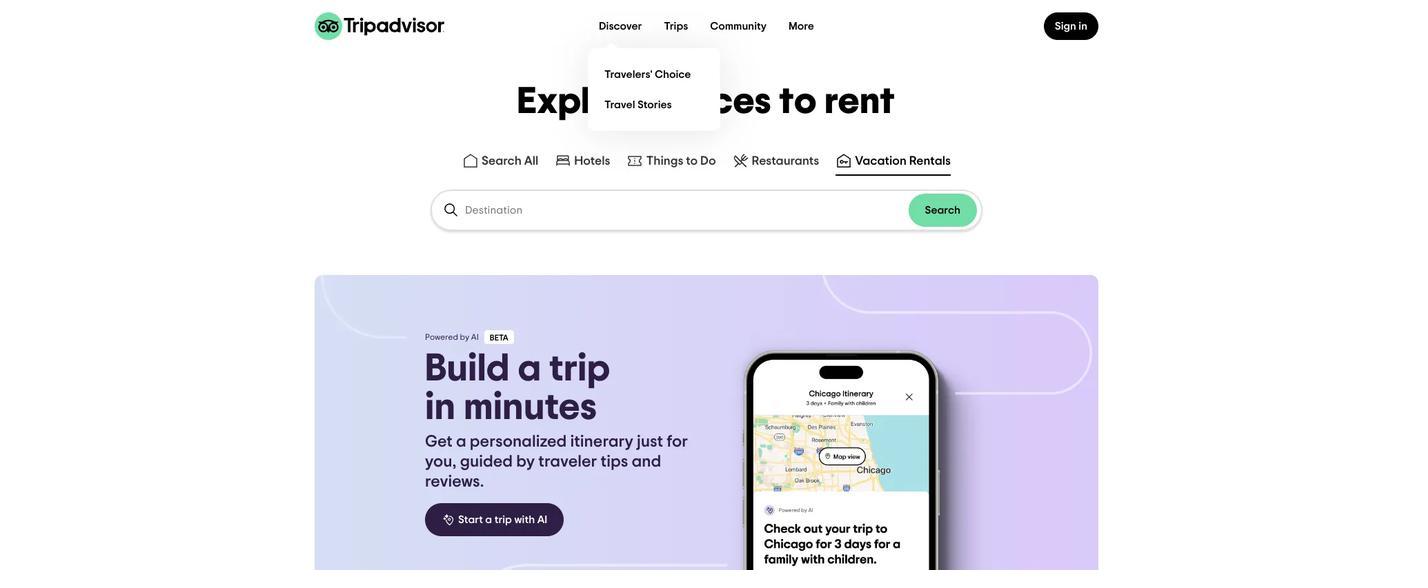 Task type: locate. For each thing, give the bounding box(es) containing it.
a right get
[[456, 434, 466, 451]]

tab list containing search all
[[0, 147, 1414, 179]]

restaurants
[[752, 155, 820, 168]]

powered by ai
[[425, 333, 479, 342]]

things to do link
[[627, 153, 716, 169]]

search for search
[[925, 205, 961, 216]]

2 vertical spatial a
[[486, 515, 492, 526]]

a inside button
[[486, 515, 492, 526]]

community button
[[700, 12, 778, 40]]

search left the all
[[482, 155, 522, 168]]

0 horizontal spatial ai
[[471, 333, 479, 342]]

trip inside button
[[495, 515, 512, 526]]

search all
[[482, 155, 539, 168]]

hotels link
[[555, 153, 611, 169]]

Search search field
[[432, 191, 982, 230], [465, 204, 909, 217]]

vacation
[[855, 155, 907, 168]]

you,
[[425, 454, 457, 471]]

explore places to rent
[[518, 84, 896, 121]]

sign in
[[1055, 21, 1088, 32]]

1 horizontal spatial ai
[[537, 515, 548, 526]]

1 vertical spatial in
[[425, 389, 456, 427]]

1 vertical spatial trip
[[495, 515, 512, 526]]

0 vertical spatial in
[[1079, 21, 1088, 32]]

hotels
[[575, 155, 611, 168]]

menu
[[588, 48, 721, 131]]

trip inside build a trip in minutes get a personalized itinerary just for you, guided by traveler tips and reviews.
[[549, 350, 610, 389]]

search inside "button"
[[925, 205, 961, 216]]

stories
[[638, 99, 672, 110]]

itinerary
[[571, 434, 634, 451]]

a
[[518, 350, 541, 389], [456, 434, 466, 451], [486, 515, 492, 526]]

0 vertical spatial ai
[[471, 333, 479, 342]]

ai
[[471, 333, 479, 342], [537, 515, 548, 526]]

by
[[460, 333, 470, 342], [517, 454, 535, 471]]

build a trip in minutes get a personalized itinerary just for you, guided by traveler tips and reviews.
[[425, 350, 688, 491]]

0 vertical spatial to
[[780, 84, 818, 121]]

restaurants button
[[730, 150, 822, 176]]

1 horizontal spatial a
[[486, 515, 492, 526]]

1 vertical spatial a
[[456, 434, 466, 451]]

start
[[458, 515, 483, 526]]

0 vertical spatial by
[[460, 333, 470, 342]]

tripadvisor image
[[315, 12, 445, 40]]

trip for minutes
[[549, 350, 610, 389]]

search search field containing search
[[432, 191, 982, 230]]

0 horizontal spatial a
[[456, 434, 466, 451]]

by inside build a trip in minutes get a personalized itinerary just for you, guided by traveler tips and reviews.
[[517, 454, 535, 471]]

trip
[[549, 350, 610, 389], [495, 515, 512, 526]]

search down rentals
[[925, 205, 961, 216]]

explore
[[518, 84, 649, 121]]

a right start
[[486, 515, 492, 526]]

trips
[[664, 21, 688, 32]]

tips
[[601, 454, 628, 471]]

search search field down do
[[432, 191, 982, 230]]

0 vertical spatial a
[[518, 350, 541, 389]]

tab list
[[0, 147, 1414, 179]]

search search field down the things to do
[[465, 204, 909, 217]]

search inside button
[[482, 155, 522, 168]]

0 horizontal spatial search
[[482, 155, 522, 168]]

in
[[1079, 21, 1088, 32], [425, 389, 456, 427]]

0 vertical spatial search
[[482, 155, 522, 168]]

search
[[482, 155, 522, 168], [925, 205, 961, 216]]

ai left beta
[[471, 333, 479, 342]]

in right sign
[[1079, 21, 1088, 32]]

to up restaurants
[[780, 84, 818, 121]]

trip for ai
[[495, 515, 512, 526]]

in up get
[[425, 389, 456, 427]]

vacation rentals
[[855, 155, 951, 168]]

a for build
[[518, 350, 541, 389]]

things to do
[[646, 155, 716, 168]]

by right powered
[[460, 333, 470, 342]]

to left do
[[686, 155, 698, 168]]

discover button
[[588, 12, 653, 40]]

ai right the with
[[537, 515, 548, 526]]

things to do button
[[624, 150, 719, 176]]

to
[[780, 84, 818, 121], [686, 155, 698, 168]]

1 vertical spatial by
[[517, 454, 535, 471]]

reviews.
[[425, 474, 484, 491]]

1 horizontal spatial by
[[517, 454, 535, 471]]

1 horizontal spatial to
[[780, 84, 818, 121]]

2 horizontal spatial a
[[518, 350, 541, 389]]

by down personalized
[[517, 454, 535, 471]]

minutes
[[464, 389, 597, 427]]

0 horizontal spatial trip
[[495, 515, 512, 526]]

with
[[515, 515, 535, 526]]

0 vertical spatial trip
[[549, 350, 610, 389]]

0 horizontal spatial to
[[686, 155, 698, 168]]

1 horizontal spatial search
[[925, 205, 961, 216]]

0 horizontal spatial in
[[425, 389, 456, 427]]

search all button
[[460, 150, 541, 176]]

1 vertical spatial search
[[925, 205, 961, 216]]

1 horizontal spatial trip
[[549, 350, 610, 389]]

1 vertical spatial to
[[686, 155, 698, 168]]

a right build
[[518, 350, 541, 389]]

1 vertical spatial ai
[[537, 515, 548, 526]]

get
[[425, 434, 453, 451]]



Task type: describe. For each thing, give the bounding box(es) containing it.
sign
[[1055, 21, 1077, 32]]

ai inside button
[[537, 515, 548, 526]]

more
[[789, 21, 814, 32]]

choice
[[655, 69, 691, 80]]

vacation rentals link
[[836, 153, 951, 169]]

sign in link
[[1044, 12, 1099, 40]]

start a trip with ai button
[[425, 504, 564, 537]]

for
[[667, 434, 688, 451]]

travelers' choice
[[605, 69, 691, 80]]

start a trip with ai
[[458, 515, 548, 526]]

rentals
[[910, 155, 951, 168]]

0 horizontal spatial by
[[460, 333, 470, 342]]

things
[[646, 155, 684, 168]]

and
[[632, 454, 661, 471]]

travel
[[605, 99, 635, 110]]

travelers'
[[605, 69, 653, 80]]

just
[[637, 434, 663, 451]]

a for start
[[486, 515, 492, 526]]

vacation rentals button
[[833, 150, 954, 176]]

traveler
[[539, 454, 597, 471]]

guided
[[460, 454, 513, 471]]

rent
[[825, 84, 896, 121]]

in inside build a trip in minutes get a personalized itinerary just for you, guided by traveler tips and reviews.
[[425, 389, 456, 427]]

search for search all
[[482, 155, 522, 168]]

more button
[[778, 12, 826, 40]]

travelers' choice link
[[599, 59, 710, 90]]

trips button
[[653, 12, 700, 40]]

search image
[[443, 202, 460, 219]]

personalized
[[470, 434, 567, 451]]

to inside button
[[686, 155, 698, 168]]

1 horizontal spatial in
[[1079, 21, 1088, 32]]

do
[[701, 155, 716, 168]]

menu containing travelers' choice
[[588, 48, 721, 131]]

hotels button
[[552, 150, 613, 176]]

search button
[[909, 194, 977, 227]]

places
[[656, 84, 772, 121]]

beta
[[490, 334, 509, 342]]

travel stories link
[[599, 90, 710, 120]]

community
[[711, 21, 767, 32]]

powered
[[425, 333, 458, 342]]

build
[[425, 350, 510, 389]]

all
[[524, 155, 539, 168]]

restaurants link
[[733, 153, 820, 169]]

travel stories
[[605, 99, 672, 110]]

discover
[[599, 21, 642, 32]]



Task type: vqa. For each thing, say whether or not it's contained in the screenshot.
Search
yes



